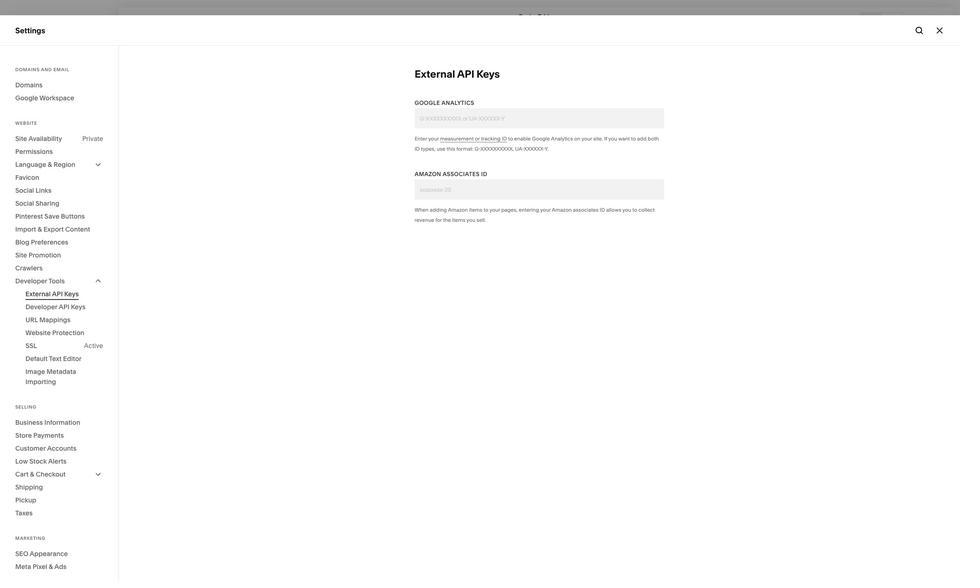 Task type: locate. For each thing, give the bounding box(es) containing it.
1 vertical spatial selling
[[15, 405, 37, 410]]

2 vertical spatial analytics
[[551, 136, 573, 142]]

marketing up seo
[[15, 537, 45, 542]]

0 vertical spatial domains
[[15, 67, 40, 72]]

& right cart
[[30, 471, 34, 479]]

2 vertical spatial keys
[[71, 303, 85, 312]]

0 vertical spatial marketing
[[15, 91, 51, 100]]

language & region link
[[15, 158, 103, 171]]

content
[[65, 225, 90, 234]]

taxes
[[15, 510, 33, 518]]

measurement
[[440, 136, 474, 142]]

api up google analytics
[[457, 68, 474, 81]]

website protection link
[[25, 327, 103, 340]]

external up google analytics
[[415, 68, 455, 81]]

2 horizontal spatial analytics
[[551, 136, 573, 142]]

and
[[41, 67, 52, 72]]

api up url mappings 'link'
[[59, 303, 69, 312]]

2 vertical spatial website
[[25, 329, 51, 338]]

enter your measurement or tracking id
[[415, 136, 507, 142]]

blog preferences link
[[15, 236, 103, 249]]

website up domains and email
[[15, 57, 44, 67]]

G-XXXXXXXXXX or UA-XXXXXX-Y text field
[[415, 108, 665, 129]]

& left ads
[[49, 563, 53, 572]]

mappings
[[39, 316, 70, 325]]

scheduling
[[39, 141, 79, 150]]

acuity scheduling link
[[15, 140, 103, 151]]

you
[[608, 136, 617, 142], [623, 207, 631, 213], [467, 217, 475, 224]]

store payments link
[[15, 430, 103, 443]]

2 horizontal spatial google
[[532, 136, 550, 142]]

site down blog at top left
[[15, 251, 27, 260]]

1 vertical spatial social
[[15, 200, 34, 208]]

1 vertical spatial domains
[[15, 81, 43, 89]]

book
[[519, 13, 533, 20]]

you left sell.
[[467, 217, 475, 224]]

selling down domains and email
[[15, 74, 39, 83]]

2 vertical spatial you
[[467, 217, 475, 224]]

edit
[[129, 16, 142, 23]]

0 horizontal spatial analytics
[[15, 124, 48, 133]]

1 horizontal spatial items
[[469, 207, 482, 213]]

promotion
[[29, 251, 61, 260]]

0 horizontal spatial google
[[15, 94, 38, 102]]

1 marketing from the top
[[15, 91, 51, 100]]

items right the
[[452, 217, 466, 224]]

amazon down types,
[[415, 171, 441, 178]]

pinterest
[[15, 213, 43, 221]]

0 horizontal spatial you
[[467, 217, 475, 224]]

developer up url at the left
[[25, 303, 57, 312]]

0 vertical spatial settings
[[15, 26, 45, 35]]

1 domains from the top
[[15, 67, 40, 72]]

asset library link
[[15, 461, 103, 472]]

1 vertical spatial settings
[[15, 478, 44, 487]]

1 horizontal spatial external api keys
[[415, 68, 500, 81]]

your left the pages,
[[490, 207, 500, 213]]

pickup link
[[15, 494, 103, 507]]

accounts
[[47, 445, 77, 453]]

pages,
[[501, 207, 518, 213]]

you inside the to enable google analytics on your site. if you want to add both id types, use this format: g-xxxxxxxxxx, ua-xxxxxx-y.
[[608, 136, 617, 142]]

1 vertical spatial site
[[15, 251, 27, 260]]

1 horizontal spatial external
[[415, 68, 455, 81]]

2 site from the top
[[15, 251, 27, 260]]

xxxxxxxx-20 text field
[[415, 180, 665, 200]]

google up the enter
[[415, 100, 440, 106]]

language & region button
[[15, 158, 103, 171]]

0 vertical spatial external
[[415, 68, 455, 81]]

amazon associates id
[[415, 171, 487, 178]]

website down url at the left
[[25, 329, 51, 338]]

2 domains from the top
[[15, 81, 43, 89]]

types,
[[421, 146, 436, 152]]

analytics inside the to enable google analytics on your site. if you want to add both id types, use this format: g-xxxxxxxxxx, ua-xxxxxx-y.
[[551, 136, 573, 142]]

1 horizontal spatial analytics
[[442, 100, 474, 106]]

1 vertical spatial items
[[452, 217, 466, 224]]

xxxxxxxxxx,
[[481, 146, 514, 152]]

settings down "asset"
[[15, 478, 44, 487]]

0 vertical spatial social
[[15, 187, 34, 195]]

preferences
[[31, 238, 68, 247]]

social down the favicon at the top of page
[[15, 187, 34, 195]]

developer for developer tools
[[15, 277, 47, 286]]

0 vertical spatial selling
[[15, 74, 39, 83]]

1 vertical spatial marketing
[[15, 537, 45, 542]]

external down developer tools
[[25, 290, 51, 299]]

analytics left on
[[551, 136, 573, 142]]

to
[[508, 136, 513, 142], [631, 136, 636, 142], [484, 207, 489, 213], [633, 207, 637, 213]]

analytics up site availability
[[15, 124, 48, 133]]

domains inside domains google workspace
[[15, 81, 43, 89]]

want
[[618, 136, 630, 142]]

format:
[[457, 146, 474, 152]]

your
[[428, 136, 439, 142], [582, 136, 592, 142], [490, 207, 500, 213], [540, 207, 551, 213]]

social up pinterest
[[15, 200, 34, 208]]

developer inside 'developer api keys url mappings website protection'
[[25, 303, 57, 312]]

favicon social links social sharing pinterest save buttons import & export content blog preferences site promotion crawlers
[[15, 174, 90, 273]]

permissions
[[15, 148, 53, 156]]

site promotion link
[[15, 249, 103, 262]]

enable
[[514, 136, 531, 142]]

to left collect
[[633, 207, 637, 213]]

default text editor image metadata importing
[[25, 355, 82, 387]]

id down the enter
[[415, 146, 420, 152]]

items
[[469, 207, 482, 213], [452, 217, 466, 224]]

save
[[44, 213, 59, 221]]

& inside favicon social links social sharing pinterest save buttons import & export content blog preferences site promotion crawlers
[[38, 225, 42, 234]]

you right allows
[[623, 207, 631, 213]]

site up permissions
[[15, 135, 27, 143]]

active
[[84, 342, 103, 350]]

1 vertical spatial you
[[623, 207, 631, 213]]

api down tools
[[52, 290, 63, 299]]

import & export content link
[[15, 223, 103, 236]]

your up types,
[[428, 136, 439, 142]]

external api keys
[[415, 68, 500, 81], [25, 290, 79, 299]]

permissions link
[[15, 145, 103, 158]]

2 horizontal spatial you
[[623, 207, 631, 213]]

if
[[604, 136, 607, 142]]

domains down domains and email
[[15, 81, 43, 89]]

entering
[[519, 207, 539, 213]]

developer api keys url mappings website protection
[[25, 303, 85, 338]]

1 vertical spatial analytics
[[15, 124, 48, 133]]

a
[[534, 13, 537, 20]]

1 vertical spatial external api keys
[[25, 290, 79, 299]]

settings up domains and email
[[15, 26, 45, 35]]

marketing down domains and email
[[15, 91, 51, 100]]

google up y.
[[532, 136, 550, 142]]

g-
[[475, 146, 481, 152]]

google inside the to enable google analytics on your site. if you want to add both id types, use this format: g-xxxxxxxxxx, ua-xxxxxx-y.
[[532, 136, 550, 142]]

selling up business
[[15, 405, 37, 410]]

amazon left "associates"
[[552, 207, 572, 213]]

default text editor link
[[25, 353, 103, 366]]

seo appearance meta pixel & ads
[[15, 551, 68, 572]]

0 vertical spatial you
[[608, 136, 617, 142]]

external api keys up google analytics
[[415, 68, 500, 81]]

business information link
[[15, 417, 103, 430]]

api inside 'developer api keys url mappings website protection'
[[59, 303, 69, 312]]

domains for google
[[15, 81, 43, 89]]

1 vertical spatial developer
[[25, 303, 57, 312]]

0 vertical spatial website
[[15, 57, 44, 67]]

social links link
[[15, 184, 103, 197]]

social
[[15, 187, 34, 195], [15, 200, 34, 208]]

0 vertical spatial api
[[457, 68, 474, 81]]

0 vertical spatial external api keys
[[415, 68, 500, 81]]

1 vertical spatial external
[[25, 290, 51, 299]]

protection
[[52, 329, 84, 338]]

analytics up measurement
[[442, 100, 474, 106]]

0 horizontal spatial external api keys
[[25, 290, 79, 299]]

selling
[[15, 74, 39, 83], [15, 405, 37, 410]]

0 vertical spatial keys
[[477, 68, 500, 81]]

0 vertical spatial site
[[15, 135, 27, 143]]

amazon up the
[[448, 207, 468, 213]]

keys inside 'developer api keys url mappings website protection'
[[71, 303, 85, 312]]

your right on
[[582, 136, 592, 142]]

edit button
[[123, 12, 148, 29]]

external api keys down tools
[[25, 290, 79, 299]]

google workspace link
[[15, 92, 103, 105]]

domains left and
[[15, 67, 40, 72]]

allows
[[606, 207, 621, 213]]

you right if in the right top of the page
[[608, 136, 617, 142]]

amazon
[[415, 171, 441, 178], [448, 207, 468, 213], [552, 207, 572, 213]]

taxes link
[[15, 507, 103, 520]]

1 horizontal spatial you
[[608, 136, 617, 142]]

information
[[44, 419, 80, 427]]

external
[[415, 68, 455, 81], [25, 290, 51, 299]]

website up site availability
[[15, 121, 37, 126]]

0 vertical spatial developer
[[15, 277, 47, 286]]

api
[[457, 68, 474, 81], [52, 290, 63, 299], [59, 303, 69, 312]]

low stock alerts link
[[15, 456, 103, 469]]

items up sell.
[[469, 207, 482, 213]]

developer inside dropdown button
[[15, 277, 47, 286]]

sharing
[[36, 200, 59, 208]]

settings
[[15, 26, 45, 35], [15, 478, 44, 487]]

developer down crawlers
[[15, 277, 47, 286]]

when adding amazon items to your pages, entering your amazon associates id allows you to collect revenue for the items you sell.
[[415, 207, 655, 224]]

revenue
[[415, 217, 434, 224]]

2 vertical spatial api
[[59, 303, 69, 312]]

google
[[15, 94, 38, 102], [415, 100, 440, 106], [532, 136, 550, 142]]

id left allows
[[600, 207, 605, 213]]

help
[[15, 495, 32, 504]]

& left export
[[38, 225, 42, 234]]

& left region
[[48, 161, 52, 169]]

google left workspace
[[15, 94, 38, 102]]

& inside dropdown button
[[48, 161, 52, 169]]

appearance
[[30, 551, 68, 559]]

marketing link
[[15, 90, 103, 101]]



Task type: vqa. For each thing, say whether or not it's contained in the screenshot.
Traffic link
no



Task type: describe. For each thing, give the bounding box(es) containing it.
1 horizontal spatial google
[[415, 100, 440, 106]]

2 social from the top
[[15, 200, 34, 208]]

to enable google analytics on your site. if you want to add both id types, use this format: g-xxxxxxxxxx, ua-xxxxxx-y.
[[415, 136, 659, 152]]

both
[[648, 136, 659, 142]]

1 vertical spatial api
[[52, 290, 63, 299]]

url
[[25, 316, 38, 325]]

site inside favicon social links social sharing pinterest save buttons import & export content blog preferences site promotion crawlers
[[15, 251, 27, 260]]

2 horizontal spatial amazon
[[552, 207, 572, 213]]

google inside domains google workspace
[[15, 94, 38, 102]]

pixel
[[33, 563, 47, 572]]

enter
[[415, 136, 427, 142]]

site availability
[[15, 135, 62, 143]]

0 horizontal spatial external
[[25, 290, 51, 299]]

when
[[415, 207, 429, 213]]

low
[[15, 458, 28, 466]]

2 marketing from the top
[[15, 537, 45, 542]]

shipping
[[15, 484, 43, 492]]

domains and email
[[15, 67, 69, 72]]

stock
[[29, 458, 47, 466]]

payments
[[33, 432, 64, 440]]

asset
[[15, 461, 35, 471]]

ua-
[[515, 146, 524, 152]]

to up sell.
[[484, 207, 489, 213]]

0 horizontal spatial items
[[452, 217, 466, 224]]

simonjacob477@gmail.com button
[[14, 523, 108, 541]]

image metadata importing link
[[25, 366, 103, 389]]

developer api keys link
[[25, 301, 103, 314]]

url mappings link
[[25, 314, 103, 327]]

website inside 'developer api keys url mappings website protection'
[[25, 329, 51, 338]]

developer tools
[[15, 277, 65, 286]]

shipping pickup taxes
[[15, 484, 43, 518]]

acuity
[[15, 141, 38, 150]]

customer
[[15, 445, 46, 453]]

1 vertical spatial website
[[15, 121, 37, 126]]

or
[[475, 136, 480, 142]]

associates
[[573, 207, 599, 213]]

site.
[[593, 136, 603, 142]]

your inside the to enable google analytics on your site. if you want to add both id types, use this format: g-xxxxxxxxxx, ua-xxxxxx-y.
[[582, 136, 592, 142]]

email
[[53, 67, 69, 72]]

acuity scheduling
[[15, 141, 79, 150]]

customer accounts link
[[15, 443, 103, 456]]

checkout
[[36, 471, 66, 479]]

0 vertical spatial analytics
[[442, 100, 474, 106]]

0 horizontal spatial amazon
[[415, 171, 441, 178]]

pinterest save buttons link
[[15, 210, 103, 223]]

seo appearance link
[[15, 548, 103, 561]]

favicon
[[15, 174, 39, 182]]

favicon link
[[15, 171, 103, 184]]

editor
[[63, 355, 82, 363]]

meta pixel & ads link
[[15, 561, 103, 574]]

domains for and
[[15, 67, 40, 72]]

developer tools button
[[15, 275, 103, 288]]

1 site from the top
[[15, 135, 27, 143]]

on
[[574, 136, 581, 142]]

id right associates
[[481, 171, 487, 178]]

2 selling from the top
[[15, 405, 37, 410]]

business information store payments customer accounts low stock alerts
[[15, 419, 80, 466]]

2 settings from the top
[[15, 478, 44, 487]]

use
[[437, 146, 445, 152]]

metadata
[[47, 368, 76, 376]]

developer for developer api keys url mappings website protection
[[25, 303, 57, 312]]

id inside the to enable google analytics on your site. if you want to add both id types, use this format: g-xxxxxxxxxx, ua-xxxxxx-y.
[[415, 146, 420, 152]]

language
[[15, 161, 46, 169]]

1 settings from the top
[[15, 26, 45, 35]]

asset library
[[15, 461, 62, 471]]

1 vertical spatial keys
[[64, 290, 79, 299]]

1 horizontal spatial amazon
[[448, 207, 468, 213]]

private
[[82, 135, 103, 143]]

0 vertical spatial items
[[469, 207, 482, 213]]

xxxxxx-
[[524, 146, 545, 152]]

to left add
[[631, 136, 636, 142]]

library
[[37, 461, 62, 471]]

& inside the seo appearance meta pixel & ads
[[49, 563, 53, 572]]

website link
[[15, 57, 103, 68]]

this
[[447, 146, 455, 152]]

business
[[15, 419, 43, 427]]

social sharing link
[[15, 197, 103, 210]]

crawlers link
[[15, 262, 103, 275]]

1 social from the top
[[15, 187, 34, 195]]

your right the entering
[[540, 207, 551, 213]]

sell.
[[477, 217, 486, 224]]

analytics link
[[15, 124, 103, 135]]

image
[[25, 368, 45, 376]]

id up xxxxxxxxxx,
[[502, 136, 507, 142]]

tools
[[48, 277, 65, 286]]

cart & checkout link
[[15, 469, 103, 482]]

availability
[[28, 135, 62, 143]]

cart
[[15, 471, 29, 479]]

store
[[15, 432, 32, 440]]

table
[[538, 13, 552, 20]]

buttons
[[61, 213, 85, 221]]

the
[[443, 217, 451, 224]]

tracking
[[481, 136, 501, 142]]

to left enable in the right of the page
[[508, 136, 513, 142]]

crawlers
[[15, 264, 43, 273]]

ads
[[54, 563, 67, 572]]

importing
[[25, 378, 56, 387]]

1 selling from the top
[[15, 74, 39, 83]]

id inside "when adding amazon items to your pages, entering your amazon associates id allows you to collect revenue for the items you sell."
[[600, 207, 605, 213]]

developer tools link
[[15, 275, 103, 288]]

& inside dropdown button
[[30, 471, 34, 479]]

simonjacob477@gmail.com
[[37, 532, 108, 539]]

import
[[15, 225, 36, 234]]



